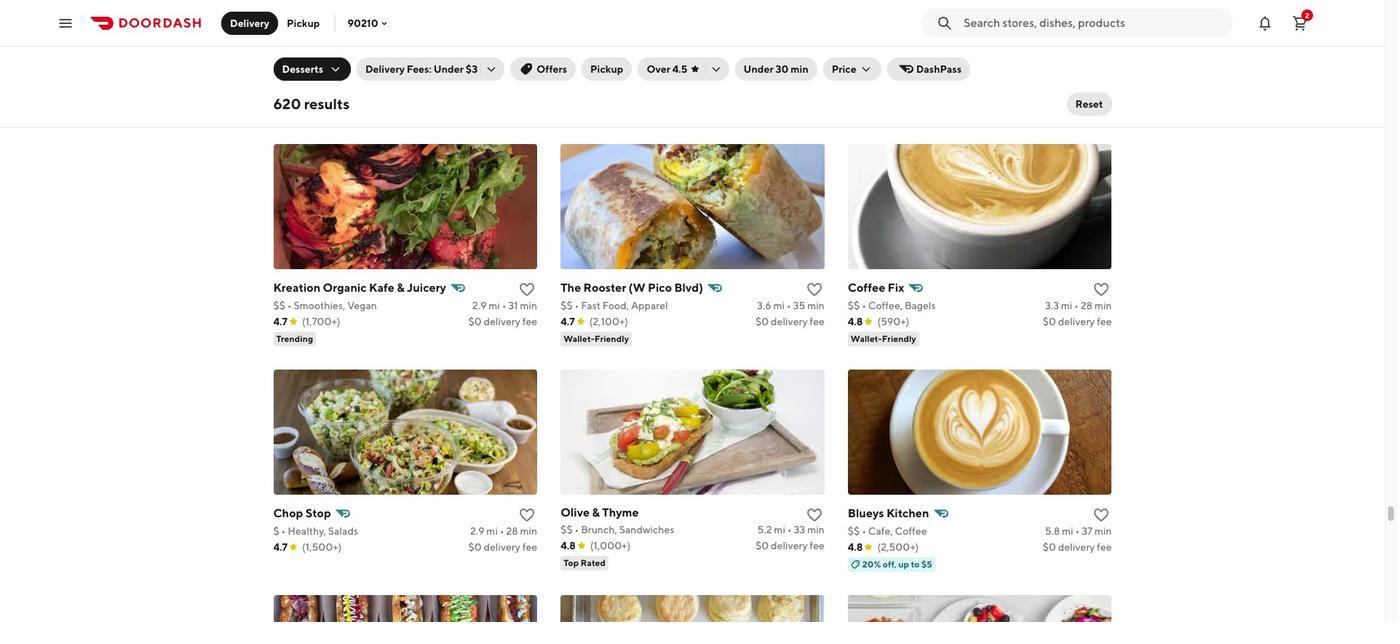 Task type: vqa. For each thing, say whether or not it's contained in the screenshot.
the Skinnylicious to the middle
no



Task type: locate. For each thing, give the bounding box(es) containing it.
4.8 up top
[[561, 540, 576, 552]]

kreation organic kafe & juicery
[[273, 281, 446, 295]]

620
[[273, 95, 301, 112]]

$​0 for blueys kitchen
[[1043, 542, 1057, 553]]

$​0 down 5.8 on the bottom right of the page
[[1043, 542, 1057, 553]]

0 horizontal spatial under
[[434, 63, 464, 75]]

min right 3.3
[[1095, 300, 1112, 311]]

1 under from the left
[[434, 63, 464, 75]]

& for juicery
[[397, 281, 405, 295]]

0 horizontal spatial 28
[[506, 526, 518, 537]]

click to add this store to your saved list image up 2.9 mi • 31 min
[[519, 281, 536, 298]]

click to add this store to your saved list image up the '3.6 mi • 35 min'
[[806, 281, 824, 298]]

&
[[328, 74, 334, 86], [397, 281, 405, 295], [592, 506, 600, 520]]

$​0 delivery fee down the '3.6 mi • 35 min'
[[756, 316, 825, 327]]

1 vertical spatial delivery
[[365, 63, 405, 75]]

$$ • brunch, sandwiches
[[561, 524, 675, 536]]

click to add this store to your saved list image right 33
[[806, 507, 824, 524]]

wallet- for coffee
[[851, 333, 882, 344]]

1 vertical spatial 2.9
[[470, 526, 485, 537]]

0 horizontal spatial pickup button
[[278, 11, 329, 35]]

$​0 delivery fee down 3.3 mi • 28 min
[[1043, 316, 1112, 327]]

1 wallet-friendly from the left
[[564, 333, 629, 344]]

0 vertical spatial 28
[[1081, 300, 1093, 311]]

$$ up 4.9
[[273, 74, 285, 86]]

0 vertical spatial delivery
[[230, 17, 269, 29]]

omelets
[[646, 73, 686, 84]]

$​0 down 3.6
[[756, 316, 769, 327]]

delivery for chop stop
[[484, 542, 521, 553]]

coffee down the bakery
[[911, 74, 943, 86]]

espresso
[[357, 74, 399, 86]]

stop
[[306, 507, 331, 520]]

$$ down "kreation"
[[273, 300, 285, 311]]

rave
[[276, 108, 297, 118]]

click to add this store to your saved list image up 2.9 mi • 28 min
[[519, 507, 536, 524]]

desserts button
[[273, 58, 351, 81]]

wallet- down (590+)
[[851, 333, 882, 344]]

min right 31
[[520, 300, 538, 311]]

$​0 delivery fee down 5.8 mi • 37 min
[[1043, 542, 1112, 553]]

1 horizontal spatial delivery
[[365, 63, 405, 75]]

wallet-friendly
[[564, 333, 629, 344], [851, 333, 917, 344]]

min right the 30
[[791, 63, 809, 75]]

3.3
[[1046, 300, 1060, 311]]

fee for kreation organic kafe & juicery
[[523, 316, 538, 327]]

1 horizontal spatial pickup
[[591, 63, 624, 75]]

2 under from the left
[[744, 63, 774, 75]]

0 horizontal spatial pickup
[[287, 17, 320, 29]]

blueys
[[848, 507, 885, 520]]

1 horizontal spatial 28
[[1081, 300, 1093, 311]]

reviews
[[299, 108, 333, 118]]

1 wallet- from the left
[[564, 333, 595, 344]]

& up brunch,
[[592, 506, 600, 520]]

min left brunch,
[[520, 526, 538, 537]]

off,
[[883, 559, 897, 570]]

price button
[[823, 58, 882, 81]]

friendly for rooster
[[595, 333, 629, 344]]

delivery
[[1059, 90, 1095, 102], [484, 316, 521, 327], [771, 316, 808, 327], [1059, 316, 1095, 327], [771, 540, 808, 552], [484, 542, 521, 553], [1059, 542, 1095, 553]]

1 horizontal spatial &
[[397, 281, 405, 295]]

1 vertical spatial pickup
[[591, 63, 624, 75]]

min for 6xs coffee
[[520, 74, 538, 86]]

$$ down breakfast
[[561, 73, 573, 84]]

click to add this store to your saved list image for 37
[[1093, 507, 1111, 524]]

$$ for $$ • family meals, omelets
[[561, 73, 573, 84]]

$$ down the
[[561, 300, 573, 311]]

4.7 down the
[[561, 316, 575, 327]]

$​0 down 2.9 mi • 31 min
[[469, 316, 482, 327]]

delivery inside delivery button
[[230, 17, 269, 29]]

salads
[[328, 526, 358, 537]]

delivery fees: under $3
[[365, 63, 478, 75]]

0 vertical spatial pickup button
[[278, 11, 329, 35]]

1 vertical spatial pickup button
[[582, 58, 632, 81]]

wallet-friendly down (590+)
[[851, 333, 917, 344]]

click to add this store to your saved list image for 6xs coffee
[[519, 55, 536, 73]]

3.8
[[758, 73, 772, 84]]

$​0 left reset button
[[1043, 90, 1057, 102]]

0 vertical spatial &
[[328, 74, 334, 86]]

$​0 down 2.9 mi • 28 min
[[469, 542, 482, 553]]

$ • healthy, salads
[[273, 526, 358, 537]]

wallet-
[[564, 333, 595, 344], [851, 333, 882, 344]]

$$ down coffee fix
[[848, 300, 860, 311]]

5.2
[[758, 524, 772, 536]]

la
[[848, 55, 861, 69]]

$$ • takeout, coffee $​0 delivery fee
[[848, 74, 1112, 102]]

click to add this store to your saved list image up 3.3 mi • 28 min
[[1093, 281, 1111, 298]]

36
[[794, 73, 806, 84]]

4.8 up '20%'
[[848, 542, 863, 553]]

chop
[[273, 507, 303, 520]]

under left the 30
[[744, 63, 774, 75]]

2 friendly from the left
[[882, 333, 917, 344]]

delivery for the rooster (w pico blvd)
[[771, 316, 808, 327]]

1 vertical spatial 28
[[506, 526, 518, 537]]

under 30 min button
[[735, 58, 818, 81]]

min for blueys kitchen
[[1095, 526, 1112, 537]]

$​0 delivery fee for kreation organic kafe & juicery
[[469, 316, 538, 327]]

0 horizontal spatial &
[[328, 74, 334, 86]]

2 wallet-friendly from the left
[[851, 333, 917, 344]]

(2,100+)
[[590, 316, 629, 327]]

35
[[793, 300, 806, 311]]

la monarca bakery
[[848, 55, 951, 69]]

1 friendly from the left
[[595, 333, 629, 344]]

republic
[[615, 54, 664, 68]]

min right 36
[[808, 73, 825, 84]]

offers
[[537, 63, 567, 75]]

0 horizontal spatial wallet-friendly
[[564, 333, 629, 344]]

coffee fix
[[848, 281, 905, 295]]

4.8 left (590+)
[[848, 316, 863, 327]]

1 horizontal spatial friendly
[[882, 333, 917, 344]]

fee for the rooster (w pico blvd)
[[810, 316, 825, 327]]

1 horizontal spatial pickup button
[[582, 58, 632, 81]]

monarca
[[864, 55, 911, 69]]

$​0 delivery fee for coffee fix
[[1043, 316, 1112, 327]]

$​0 down 3.3
[[1043, 316, 1057, 327]]

$​0
[[1043, 90, 1057, 102], [469, 316, 482, 327], [756, 316, 769, 327], [1043, 316, 1057, 327], [756, 540, 769, 552], [469, 542, 482, 553], [1043, 542, 1057, 553]]

click to add this store to your saved list image for kreation organic kafe & juicery
[[519, 281, 536, 298]]

min
[[791, 63, 809, 75], [808, 73, 825, 84], [520, 74, 538, 86], [520, 300, 538, 311], [808, 300, 825, 311], [1095, 300, 1112, 311], [808, 524, 825, 536], [520, 526, 538, 537], [1095, 526, 1112, 537]]

pico
[[648, 281, 672, 295]]

$$ for $$ • smoothies, vegan
[[273, 300, 285, 311]]

click to add this store to your saved list image left the offers
[[519, 55, 536, 73]]

min right 39
[[520, 74, 538, 86]]

fee for blueys kitchen
[[1097, 542, 1112, 553]]

dashpass
[[917, 63, 962, 75]]

2.9 for kreation organic kafe & juicery
[[473, 300, 487, 311]]

friendly down (590+)
[[882, 333, 917, 344]]

mi
[[774, 73, 785, 84], [487, 74, 498, 86], [489, 300, 500, 311], [774, 300, 785, 311], [1062, 300, 1073, 311], [774, 524, 786, 536], [487, 526, 498, 537], [1062, 526, 1074, 537]]

$​0 delivery fee down 2.9 mi • 28 min
[[469, 542, 538, 553]]

min right 37
[[1095, 526, 1112, 537]]

4.7 for chop stop
[[273, 542, 288, 553]]

wallet-friendly down the (2,100+)
[[564, 333, 629, 344]]

to
[[911, 559, 920, 570]]

wallet-friendly for rooster
[[564, 333, 629, 344]]

$​0 delivery fee down 5.2 mi • 33 min
[[756, 540, 825, 552]]

& right the "kafe"
[[397, 281, 405, 295]]

desserts
[[282, 63, 323, 75]]

rooster
[[584, 281, 627, 295]]

1 horizontal spatial wallet-
[[851, 333, 882, 344]]

vegan
[[348, 300, 377, 311]]

click to add this store to your saved list image up 5.8 mi • 37 min
[[1093, 507, 1111, 524]]

4.7 up trending
[[273, 316, 288, 327]]

& left tea,
[[328, 74, 334, 86]]

click to add this store to your saved list image
[[519, 55, 536, 73], [519, 281, 536, 298], [806, 281, 824, 298], [519, 507, 536, 524]]

chop stop
[[273, 507, 331, 520]]

1 horizontal spatial wallet-friendly
[[851, 333, 917, 344]]

delivery for kreation organic kafe & juicery
[[484, 316, 521, 327]]

0 vertical spatial pickup
[[287, 17, 320, 29]]

0 horizontal spatial friendly
[[595, 333, 629, 344]]

0 horizontal spatial wallet-
[[564, 333, 595, 344]]

5.8 mi • 37 min
[[1046, 526, 1112, 537]]

click to add this store to your saved list image for the rooster (w pico blvd)
[[806, 281, 824, 298]]

mi for the rooster (w pico blvd)
[[774, 300, 785, 311]]

2 horizontal spatial &
[[592, 506, 600, 520]]

1 vertical spatial &
[[397, 281, 405, 295]]

delivery for blueys kitchen
[[1059, 542, 1095, 553]]

3.8 mi • 36 min
[[758, 73, 825, 84]]

blvd)
[[675, 281, 703, 295]]

$$ down olive
[[561, 524, 573, 536]]

friendly down the (2,100+)
[[595, 333, 629, 344]]

(1,500+)
[[302, 542, 342, 553]]

4.8 for coffee fix
[[848, 316, 863, 327]]

$$
[[561, 73, 573, 84], [273, 74, 285, 86], [848, 74, 860, 86], [273, 300, 285, 311], [561, 300, 573, 311], [848, 300, 860, 311], [561, 524, 573, 536], [848, 526, 860, 537]]

$​0 for chop stop
[[469, 542, 482, 553]]

6xs coffee
[[273, 55, 332, 69]]

2 wallet- from the left
[[851, 333, 882, 344]]

juicery
[[407, 281, 446, 295]]

wallet- down the (2,100+)
[[564, 333, 595, 344]]

fee for coffee fix
[[1097, 316, 1112, 327]]

(590+)
[[878, 316, 910, 327]]

friendly
[[595, 333, 629, 344], [882, 333, 917, 344]]

5.8
[[1046, 526, 1060, 537]]

fees:
[[407, 63, 432, 75]]

fix
[[888, 281, 905, 295]]

$$ for $$ • brunch, sandwiches
[[561, 524, 573, 536]]

2.9
[[473, 300, 487, 311], [470, 526, 485, 537]]

0 horizontal spatial delivery
[[230, 17, 269, 29]]

28 for chop stop
[[506, 526, 518, 537]]

$$ down la
[[848, 74, 860, 86]]

4.7 down $
[[273, 542, 288, 553]]

click to add this store to your saved list image
[[806, 55, 824, 73], [1093, 281, 1111, 298], [806, 507, 824, 524], [1093, 507, 1111, 524]]

$​0 inside the $$ • takeout, coffee $​0 delivery fee
[[1043, 90, 1057, 102]]

$$ for $$ • fast food, apparel
[[561, 300, 573, 311]]

delivery inside the $$ • takeout, coffee $​0 delivery fee
[[1059, 90, 1095, 102]]

coffee
[[294, 55, 332, 69], [294, 74, 326, 86], [911, 74, 943, 86], [848, 281, 886, 295], [895, 526, 927, 537]]

$$ • coffee, bagels
[[848, 300, 936, 311]]

3 items, open order cart image
[[1292, 14, 1309, 32]]

under left '$3'
[[434, 63, 464, 75]]

click to add this store to your saved list image right 36
[[806, 55, 824, 73]]

$​0 delivery fee for the rooster (w pico blvd)
[[756, 316, 825, 327]]

min right 35
[[808, 300, 825, 311]]

$​0 for coffee fix
[[1043, 316, 1057, 327]]

food,
[[603, 300, 629, 311]]

$​0 delivery fee
[[469, 316, 538, 327], [756, 316, 825, 327], [1043, 316, 1112, 327], [756, 540, 825, 552], [469, 542, 538, 553], [1043, 542, 1112, 553]]

notification bell image
[[1257, 14, 1274, 32]]

4.7
[[273, 316, 288, 327], [561, 316, 575, 327], [273, 542, 288, 553]]

6.5 mi • 39 min
[[470, 74, 538, 86]]

click to add this store to your saved list image for 28
[[1093, 281, 1111, 298]]

delivery
[[230, 17, 269, 29], [365, 63, 405, 75]]

under inside button
[[744, 63, 774, 75]]

0 vertical spatial 2.9
[[473, 300, 487, 311]]

$$ • cafe, coffee
[[848, 526, 927, 537]]

friendly for fix
[[882, 333, 917, 344]]

$​0 delivery fee down 2.9 mi • 31 min
[[469, 316, 538, 327]]

$$ down blueys
[[848, 526, 860, 537]]

1 horizontal spatial under
[[744, 63, 774, 75]]

price
[[832, 63, 857, 75]]

min for chop stop
[[520, 526, 538, 537]]

$$ for $$ • coffee & tea, espresso
[[273, 74, 285, 86]]



Task type: describe. For each thing, give the bounding box(es) containing it.
$​0 delivery fee for blueys kitchen
[[1043, 542, 1112, 553]]

90210 button
[[348, 17, 390, 29]]

trending
[[276, 333, 313, 344]]

4.9
[[273, 90, 288, 102]]

6.5
[[470, 74, 485, 86]]

6xs
[[273, 55, 292, 69]]

up
[[899, 559, 910, 570]]

4.7 for the rooster (w pico blvd)
[[561, 316, 575, 327]]

thyme
[[602, 506, 639, 520]]

family
[[581, 73, 612, 84]]

(w
[[629, 281, 646, 295]]

& for tea,
[[328, 74, 334, 86]]

top rated
[[564, 558, 606, 569]]

top
[[564, 558, 579, 569]]

pickup for topmost pickup button
[[287, 17, 320, 29]]

kreation
[[273, 281, 321, 295]]

pickup for rightmost pickup button
[[591, 63, 624, 75]]

37
[[1082, 526, 1093, 537]]

2.9 mi • 28 min
[[470, 526, 538, 537]]

mi for blueys kitchen
[[1062, 526, 1074, 537]]

over 4.5
[[647, 63, 688, 75]]

click to add this store to your saved list image for 33
[[806, 507, 824, 524]]

2.9 for chop stop
[[470, 526, 485, 537]]

delivery for delivery fees: under $3
[[365, 63, 405, 75]]

brunch,
[[581, 524, 617, 536]]

healthy,
[[288, 526, 326, 537]]

min right 33
[[808, 524, 825, 536]]

• inside the $$ • takeout, coffee $​0 delivery fee
[[862, 74, 867, 86]]

$3
[[466, 63, 478, 75]]

coffee up coffee,
[[848, 281, 886, 295]]

$$ • family meals, omelets
[[561, 73, 686, 84]]

olive
[[561, 506, 590, 520]]

delivery for coffee fix
[[1059, 316, 1095, 327]]

the
[[561, 281, 581, 295]]

min for the rooster (w pico blvd)
[[808, 300, 825, 311]]

5.2 mi • 33 min
[[758, 524, 825, 536]]

2.9 mi • 31 min
[[473, 300, 538, 311]]

(950+)
[[303, 90, 335, 102]]

(1,700+)
[[302, 316, 341, 327]]

coffee up (950+)
[[294, 74, 326, 86]]

reset button
[[1067, 92, 1112, 116]]

mi for coffee fix
[[1062, 300, 1073, 311]]

click to add this store to your saved list image for chop stop
[[519, 507, 536, 524]]

$$ for $$ • cafe, coffee
[[848, 526, 860, 537]]

$$ • fast food, apparel
[[561, 300, 668, 311]]

$​0 down 5.2
[[756, 540, 769, 552]]

3.6
[[757, 300, 772, 311]]

delivery for delivery
[[230, 17, 269, 29]]

results
[[304, 95, 350, 112]]

2 button
[[1286, 8, 1315, 38]]

coffee down kitchen
[[895, 526, 927, 537]]

mi for 6xs coffee
[[487, 74, 498, 86]]

3.6 mi • 35 min
[[757, 300, 825, 311]]

20% off, up to $5
[[863, 559, 933, 570]]

kitchen
[[887, 507, 930, 520]]

rave reviews
[[276, 108, 333, 118]]

$$ • coffee & tea, espresso
[[273, 74, 399, 86]]

4.8 for blueys kitchen
[[848, 542, 863, 553]]

(1,000+)
[[590, 540, 631, 552]]

open menu image
[[57, 14, 74, 32]]

apparel
[[631, 300, 668, 311]]

coffee inside the $$ • takeout, coffee $​0 delivery fee
[[911, 74, 943, 86]]

over 4.5 button
[[638, 58, 729, 81]]

organic
[[323, 281, 367, 295]]

28 for coffee fix
[[1081, 300, 1093, 311]]

min inside button
[[791, 63, 809, 75]]

2 vertical spatial &
[[592, 506, 600, 520]]

fast
[[581, 300, 601, 311]]

4.5
[[673, 63, 688, 75]]

mi for kreation organic kafe & juicery
[[489, 300, 500, 311]]

cafe,
[[869, 526, 893, 537]]

coffee up the $$ • coffee & tea, espresso at the top left
[[294, 55, 332, 69]]

bagels
[[905, 300, 936, 311]]

breakfast
[[561, 54, 613, 68]]

90210
[[348, 17, 378, 29]]

min for coffee fix
[[1095, 300, 1112, 311]]

4.7 for kreation organic kafe & juicery
[[273, 316, 288, 327]]

wallet-friendly for fix
[[851, 333, 917, 344]]

2
[[1306, 11, 1310, 19]]

$$ • smoothies, vegan
[[273, 300, 377, 311]]

$​0 delivery fee for chop stop
[[469, 542, 538, 553]]

click to add this store to your saved list image for 36
[[806, 55, 824, 73]]

$​0 for the rooster (w pico blvd)
[[756, 316, 769, 327]]

$5
[[922, 559, 933, 570]]

(2,500+)
[[878, 542, 919, 553]]

$​0 for kreation organic kafe & juicery
[[469, 316, 482, 327]]

fee inside the $$ • takeout, coffee $​0 delivery fee
[[1097, 90, 1112, 102]]

fee for chop stop
[[523, 542, 538, 553]]

bakery
[[914, 55, 951, 69]]

wallet- for the
[[564, 333, 595, 344]]

3.3 mi • 28 min
[[1046, 300, 1112, 311]]

coffee,
[[869, 300, 903, 311]]

the rooster (w pico blvd)
[[561, 281, 703, 295]]

breakfast republic
[[561, 54, 664, 68]]

meals,
[[614, 73, 644, 84]]

kafe
[[369, 281, 395, 295]]

33
[[794, 524, 806, 536]]

$$ for $$ • coffee, bagels
[[848, 300, 860, 311]]

30
[[776, 63, 789, 75]]

takeout,
[[869, 74, 909, 86]]

reset
[[1076, 98, 1104, 110]]

blueys kitchen
[[848, 507, 930, 520]]

20%
[[863, 559, 881, 570]]

$
[[273, 526, 279, 537]]

under 30 min
[[744, 63, 809, 75]]

delivery button
[[221, 11, 278, 35]]

mi for chop stop
[[487, 526, 498, 537]]

Store search: begin typing to search for stores available on DoorDash text field
[[964, 15, 1225, 31]]

$$ inside the $$ • takeout, coffee $​0 delivery fee
[[848, 74, 860, 86]]

min for kreation organic kafe & juicery
[[520, 300, 538, 311]]



